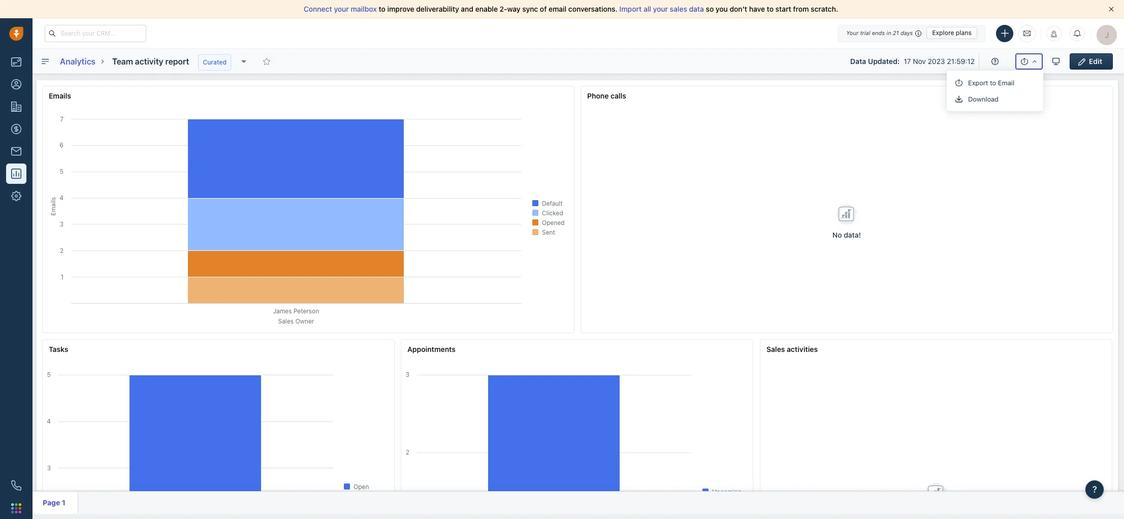 Task type: describe. For each thing, give the bounding box(es) containing it.
way
[[507, 5, 521, 13]]

explore
[[933, 29, 955, 37]]

close image
[[1109, 7, 1114, 12]]

ends
[[872, 29, 885, 36]]

your
[[847, 29, 859, 36]]

explore plans link
[[927, 27, 978, 39]]

you
[[716, 5, 728, 13]]

connect
[[304, 5, 332, 13]]

connect your mailbox to improve deliverability and enable 2-way sync of email conversations. import all your sales data so you don't have to start from scratch.
[[304, 5, 839, 13]]

send email image
[[1024, 29, 1031, 38]]

don't
[[730, 5, 748, 13]]

scratch.
[[811, 5, 839, 13]]

conversations.
[[569, 5, 618, 13]]

start
[[776, 5, 792, 13]]

trial
[[861, 29, 871, 36]]

in
[[887, 29, 892, 36]]

1 to from the left
[[379, 5, 386, 13]]

import all your sales data link
[[620, 5, 706, 13]]

21
[[893, 29, 899, 36]]

so
[[706, 5, 714, 13]]

explore plans
[[933, 29, 972, 37]]

all
[[644, 5, 651, 13]]

email
[[549, 5, 567, 13]]

1 your from the left
[[334, 5, 349, 13]]



Task type: vqa. For each thing, say whether or not it's contained in the screenshot.
trial in the right of the page
yes



Task type: locate. For each thing, give the bounding box(es) containing it.
to
[[379, 5, 386, 13], [767, 5, 774, 13]]

phone image
[[11, 481, 21, 491]]

of
[[540, 5, 547, 13]]

0 horizontal spatial to
[[379, 5, 386, 13]]

and
[[461, 5, 474, 13]]

your
[[334, 5, 349, 13], [653, 5, 668, 13]]

data
[[689, 5, 704, 13]]

deliverability
[[416, 5, 459, 13]]

days
[[901, 29, 913, 36]]

to left start
[[767, 5, 774, 13]]

2-
[[500, 5, 507, 13]]

1 horizontal spatial to
[[767, 5, 774, 13]]

sales
[[670, 5, 688, 13]]

2 your from the left
[[653, 5, 668, 13]]

mailbox
[[351, 5, 377, 13]]

from
[[794, 5, 809, 13]]

your left the 'mailbox' on the left
[[334, 5, 349, 13]]

your right all
[[653, 5, 668, 13]]

2 to from the left
[[767, 5, 774, 13]]

connect your mailbox link
[[304, 5, 379, 13]]

freshworks switcher image
[[11, 504, 21, 514]]

enable
[[476, 5, 498, 13]]

to right the 'mailbox' on the left
[[379, 5, 386, 13]]

1 horizontal spatial your
[[653, 5, 668, 13]]

sync
[[523, 5, 538, 13]]

plans
[[956, 29, 972, 37]]

what's new image
[[1051, 30, 1058, 37]]

0 horizontal spatial your
[[334, 5, 349, 13]]

have
[[749, 5, 765, 13]]

improve
[[388, 5, 414, 13]]

Search your CRM... text field
[[45, 25, 146, 42]]

import
[[620, 5, 642, 13]]

your trial ends in 21 days
[[847, 29, 913, 36]]

phone element
[[6, 476, 26, 496]]



